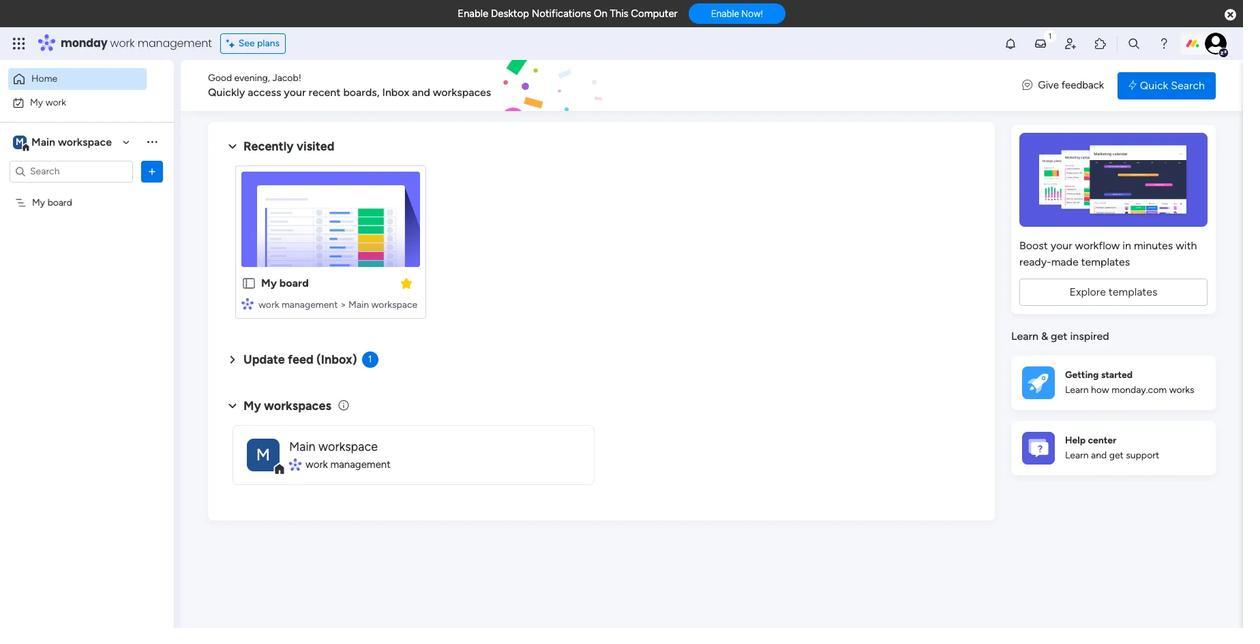 Task type: describe. For each thing, give the bounding box(es) containing it.
enable now! button
[[689, 4, 786, 24]]

inbox
[[382, 86, 410, 99]]

2 vertical spatial main
[[289, 440, 316, 455]]

0 vertical spatial workspace
[[58, 135, 112, 148]]

work right workspace image
[[306, 459, 328, 471]]

my work button
[[8, 92, 147, 114]]

select product image
[[12, 37, 26, 50]]

m for workspace image
[[256, 445, 270, 465]]

your inside the boost your workflow in minutes with ready-made templates
[[1051, 239, 1073, 252]]

help center learn and get support
[[1066, 435, 1160, 462]]

monday work management
[[61, 35, 212, 51]]

1 horizontal spatial board
[[280, 277, 309, 290]]

explore templates
[[1070, 286, 1158, 299]]

my workspaces
[[244, 399, 331, 414]]

center
[[1088, 435, 1117, 447]]

and inside "help center learn and get support"
[[1092, 450, 1107, 462]]

computer
[[631, 8, 678, 20]]

home
[[31, 73, 57, 85]]

search everything image
[[1128, 37, 1141, 50]]

v2 bolt switch image
[[1129, 78, 1137, 93]]

my right close my workspaces icon
[[244, 399, 261, 414]]

recently visited
[[244, 139, 335, 154]]

enable for enable desktop notifications on this computer
[[458, 8, 489, 20]]

inspired
[[1071, 330, 1110, 343]]

update
[[244, 353, 285, 368]]

1
[[368, 354, 372, 366]]

now!
[[742, 8, 763, 19]]

search
[[1172, 79, 1205, 92]]

0 vertical spatial management
[[138, 35, 212, 51]]

close recently visited image
[[224, 138, 241, 155]]

help
[[1066, 435, 1086, 447]]

update feed (inbox)
[[244, 353, 357, 368]]

quick search
[[1141, 79, 1205, 92]]

m for workspace icon
[[16, 136, 24, 148]]

give
[[1038, 79, 1059, 92]]

(inbox)
[[316, 353, 357, 368]]

my right public board image at top
[[261, 277, 277, 290]]

visited
[[297, 139, 335, 154]]

work up update
[[259, 299, 279, 311]]

templates image image
[[1024, 133, 1204, 227]]

my board list box
[[0, 188, 174, 398]]

workspace options image
[[145, 135, 159, 149]]

getting started element
[[1012, 356, 1216, 410]]

my inside button
[[30, 97, 43, 108]]

learn for getting
[[1066, 385, 1089, 396]]

see plans button
[[220, 33, 286, 54]]

plans
[[257, 38, 280, 49]]

desktop
[[491, 8, 529, 20]]

boost your workflow in minutes with ready-made templates
[[1020, 239, 1198, 269]]

help center element
[[1012, 421, 1216, 476]]

work management > main workspace
[[259, 299, 418, 311]]

Search in workspace field
[[29, 164, 114, 179]]

feedback
[[1062, 79, 1105, 92]]

invite members image
[[1064, 37, 1078, 50]]

my inside list box
[[32, 197, 45, 208]]

open update feed (inbox) image
[[224, 352, 241, 368]]

this
[[610, 8, 629, 20]]

get inside "help center learn and get support"
[[1110, 450, 1124, 462]]

1 vertical spatial workspaces
[[264, 399, 331, 414]]

see
[[239, 38, 255, 49]]

home button
[[8, 68, 147, 90]]

0 vertical spatial learn
[[1012, 330, 1039, 343]]

inbox image
[[1034, 37, 1048, 50]]

workspace image
[[247, 439, 280, 472]]

>
[[340, 299, 346, 311]]

evening,
[[234, 72, 270, 84]]

and inside good evening, jacob! quickly access your recent boards, inbox and workspaces
[[412, 86, 430, 99]]

access
[[248, 86, 281, 99]]

2 vertical spatial workspace
[[319, 440, 378, 455]]

dapulse close image
[[1225, 8, 1237, 22]]

with
[[1176, 239, 1198, 252]]

my work
[[30, 97, 66, 108]]

main inside workspace selection element
[[31, 135, 55, 148]]

in
[[1123, 239, 1132, 252]]



Task type: vqa. For each thing, say whether or not it's contained in the screenshot.
inspired
yes



Task type: locate. For each thing, give the bounding box(es) containing it.
management for work management
[[330, 459, 391, 471]]

0 vertical spatial workspaces
[[433, 86, 491, 99]]

ready-
[[1020, 256, 1052, 269]]

work down home on the top left
[[45, 97, 66, 108]]

0 horizontal spatial main workspace
[[31, 135, 112, 148]]

workspaces right inbox
[[433, 86, 491, 99]]

0 vertical spatial templates
[[1082, 256, 1131, 269]]

quick search button
[[1118, 72, 1216, 99]]

main workspace
[[31, 135, 112, 148], [289, 440, 378, 455]]

0 vertical spatial main workspace
[[31, 135, 112, 148]]

on
[[594, 8, 608, 20]]

1 vertical spatial board
[[280, 277, 309, 290]]

2 horizontal spatial main
[[349, 299, 369, 311]]

enable left desktop
[[458, 8, 489, 20]]

1 vertical spatial get
[[1110, 450, 1124, 462]]

0 horizontal spatial main
[[31, 135, 55, 148]]

1 vertical spatial your
[[1051, 239, 1073, 252]]

getting started learn how monday.com works
[[1066, 370, 1195, 396]]

and
[[412, 86, 430, 99], [1092, 450, 1107, 462]]

management for work management > main workspace
[[282, 299, 338, 311]]

good
[[208, 72, 232, 84]]

1 horizontal spatial enable
[[711, 8, 739, 19]]

main
[[31, 135, 55, 148], [349, 299, 369, 311], [289, 440, 316, 455]]

1 vertical spatial management
[[282, 299, 338, 311]]

workspaces
[[433, 86, 491, 99], [264, 399, 331, 414]]

0 vertical spatial board
[[48, 197, 72, 208]]

main workspace up search in workspace field
[[31, 135, 112, 148]]

0 horizontal spatial my board
[[32, 197, 72, 208]]

your down jacob!
[[284, 86, 306, 99]]

0 horizontal spatial workspaces
[[264, 399, 331, 414]]

your
[[284, 86, 306, 99], [1051, 239, 1073, 252]]

workspace up search in workspace field
[[58, 135, 112, 148]]

0 vertical spatial m
[[16, 136, 24, 148]]

enable left now! on the top right
[[711, 8, 739, 19]]

board
[[48, 197, 72, 208], [280, 277, 309, 290]]

started
[[1102, 370, 1133, 381]]

made
[[1052, 256, 1079, 269]]

option
[[0, 190, 174, 193]]

templates down workflow
[[1082, 256, 1131, 269]]

work
[[110, 35, 135, 51], [45, 97, 66, 108], [259, 299, 279, 311], [306, 459, 328, 471]]

quick
[[1141, 79, 1169, 92]]

templates
[[1082, 256, 1131, 269], [1109, 286, 1158, 299]]

works
[[1170, 385, 1195, 396]]

support
[[1126, 450, 1160, 462]]

your up made
[[1051, 239, 1073, 252]]

0 horizontal spatial enable
[[458, 8, 489, 20]]

learn down help
[[1066, 450, 1089, 462]]

workspace up work management
[[319, 440, 378, 455]]

your inside good evening, jacob! quickly access your recent boards, inbox and workspaces
[[284, 86, 306, 99]]

1 horizontal spatial get
[[1110, 450, 1124, 462]]

1 horizontal spatial main
[[289, 440, 316, 455]]

learn inside getting started learn how monday.com works
[[1066, 385, 1089, 396]]

main right workspace image
[[289, 440, 316, 455]]

0 vertical spatial my board
[[32, 197, 72, 208]]

workspace
[[58, 135, 112, 148], [371, 299, 418, 311], [319, 440, 378, 455]]

0 vertical spatial your
[[284, 86, 306, 99]]

good evening, jacob! quickly access your recent boards, inbox and workspaces
[[208, 72, 491, 99]]

explore
[[1070, 286, 1106, 299]]

feed
[[288, 353, 314, 368]]

my down home on the top left
[[30, 97, 43, 108]]

remove from favorites image
[[400, 277, 413, 290]]

get down center
[[1110, 450, 1124, 462]]

close my workspaces image
[[224, 398, 241, 415]]

my board
[[32, 197, 72, 208], [261, 277, 309, 290]]

board right public board image at top
[[280, 277, 309, 290]]

workspace image
[[13, 135, 27, 150]]

get right & at right
[[1051, 330, 1068, 343]]

work inside button
[[45, 97, 66, 108]]

quickly
[[208, 86, 245, 99]]

1 image
[[1044, 28, 1057, 43]]

main workspace up work management
[[289, 440, 378, 455]]

m
[[16, 136, 24, 148], [256, 445, 270, 465]]

0 vertical spatial main
[[31, 135, 55, 148]]

1 vertical spatial workspace
[[371, 299, 418, 311]]

recent
[[309, 86, 341, 99]]

getting
[[1066, 370, 1099, 381]]

notifications
[[532, 8, 592, 20]]

enable for enable now!
[[711, 8, 739, 19]]

templates inside button
[[1109, 286, 1158, 299]]

learn left & at right
[[1012, 330, 1039, 343]]

board down search in workspace field
[[48, 197, 72, 208]]

workspace selection element
[[13, 134, 114, 152]]

&
[[1042, 330, 1049, 343]]

jacob!
[[273, 72, 301, 84]]

work management
[[306, 459, 391, 471]]

workspaces inside good evening, jacob! quickly access your recent boards, inbox and workspaces
[[433, 86, 491, 99]]

main right workspace icon
[[31, 135, 55, 148]]

1 horizontal spatial your
[[1051, 239, 1073, 252]]

monday.com
[[1112, 385, 1167, 396]]

1 vertical spatial my board
[[261, 277, 309, 290]]

main workspace inside workspace selection element
[[31, 135, 112, 148]]

help image
[[1158, 37, 1171, 50]]

board inside list box
[[48, 197, 72, 208]]

0 horizontal spatial board
[[48, 197, 72, 208]]

boost
[[1020, 239, 1048, 252]]

m inside workspace icon
[[16, 136, 24, 148]]

0 horizontal spatial m
[[16, 136, 24, 148]]

workflow
[[1076, 239, 1120, 252]]

2 vertical spatial learn
[[1066, 450, 1089, 462]]

enable inside button
[[711, 8, 739, 19]]

1 horizontal spatial and
[[1092, 450, 1107, 462]]

my down search in workspace field
[[32, 197, 45, 208]]

workspaces down update feed (inbox)
[[264, 399, 331, 414]]

my board right public board image at top
[[261, 277, 309, 290]]

v2 user feedback image
[[1023, 78, 1033, 93]]

get
[[1051, 330, 1068, 343], [1110, 450, 1124, 462]]

how
[[1092, 385, 1110, 396]]

and right inbox
[[412, 86, 430, 99]]

0 horizontal spatial get
[[1051, 330, 1068, 343]]

see plans
[[239, 38, 280, 49]]

1 vertical spatial and
[[1092, 450, 1107, 462]]

templates right explore
[[1109, 286, 1158, 299]]

give feedback
[[1038, 79, 1105, 92]]

jacob simon image
[[1205, 33, 1227, 55]]

recently
[[244, 139, 294, 154]]

1 vertical spatial templates
[[1109, 286, 1158, 299]]

0 horizontal spatial and
[[412, 86, 430, 99]]

m inside workspace image
[[256, 445, 270, 465]]

and down center
[[1092, 450, 1107, 462]]

enable now!
[[711, 8, 763, 19]]

workspace down remove from favorites "image"
[[371, 299, 418, 311]]

management
[[138, 35, 212, 51], [282, 299, 338, 311], [330, 459, 391, 471]]

boards,
[[343, 86, 380, 99]]

explore templates button
[[1020, 279, 1208, 306]]

1 vertical spatial main
[[349, 299, 369, 311]]

templates inside the boost your workflow in minutes with ready-made templates
[[1082, 256, 1131, 269]]

notifications image
[[1004, 37, 1018, 50]]

learn down the getting
[[1066, 385, 1089, 396]]

1 horizontal spatial my board
[[261, 277, 309, 290]]

learn inside "help center learn and get support"
[[1066, 450, 1089, 462]]

public board image
[[241, 276, 257, 291]]

work right monday
[[110, 35, 135, 51]]

learn for help
[[1066, 450, 1089, 462]]

1 horizontal spatial main workspace
[[289, 440, 378, 455]]

options image
[[145, 165, 159, 178]]

monday
[[61, 35, 107, 51]]

0 vertical spatial get
[[1051, 330, 1068, 343]]

enable desktop notifications on this computer
[[458, 8, 678, 20]]

0 horizontal spatial your
[[284, 86, 306, 99]]

1 vertical spatial main workspace
[[289, 440, 378, 455]]

enable
[[458, 8, 489, 20], [711, 8, 739, 19]]

apps image
[[1094, 37, 1108, 50]]

learn
[[1012, 330, 1039, 343], [1066, 385, 1089, 396], [1066, 450, 1089, 462]]

learn & get inspired
[[1012, 330, 1110, 343]]

main right >
[[349, 299, 369, 311]]

my board down search in workspace field
[[32, 197, 72, 208]]

0 vertical spatial and
[[412, 86, 430, 99]]

1 vertical spatial m
[[256, 445, 270, 465]]

1 vertical spatial learn
[[1066, 385, 1089, 396]]

1 horizontal spatial m
[[256, 445, 270, 465]]

1 horizontal spatial workspaces
[[433, 86, 491, 99]]

my board inside list box
[[32, 197, 72, 208]]

my
[[30, 97, 43, 108], [32, 197, 45, 208], [261, 277, 277, 290], [244, 399, 261, 414]]

2 vertical spatial management
[[330, 459, 391, 471]]

minutes
[[1134, 239, 1174, 252]]



